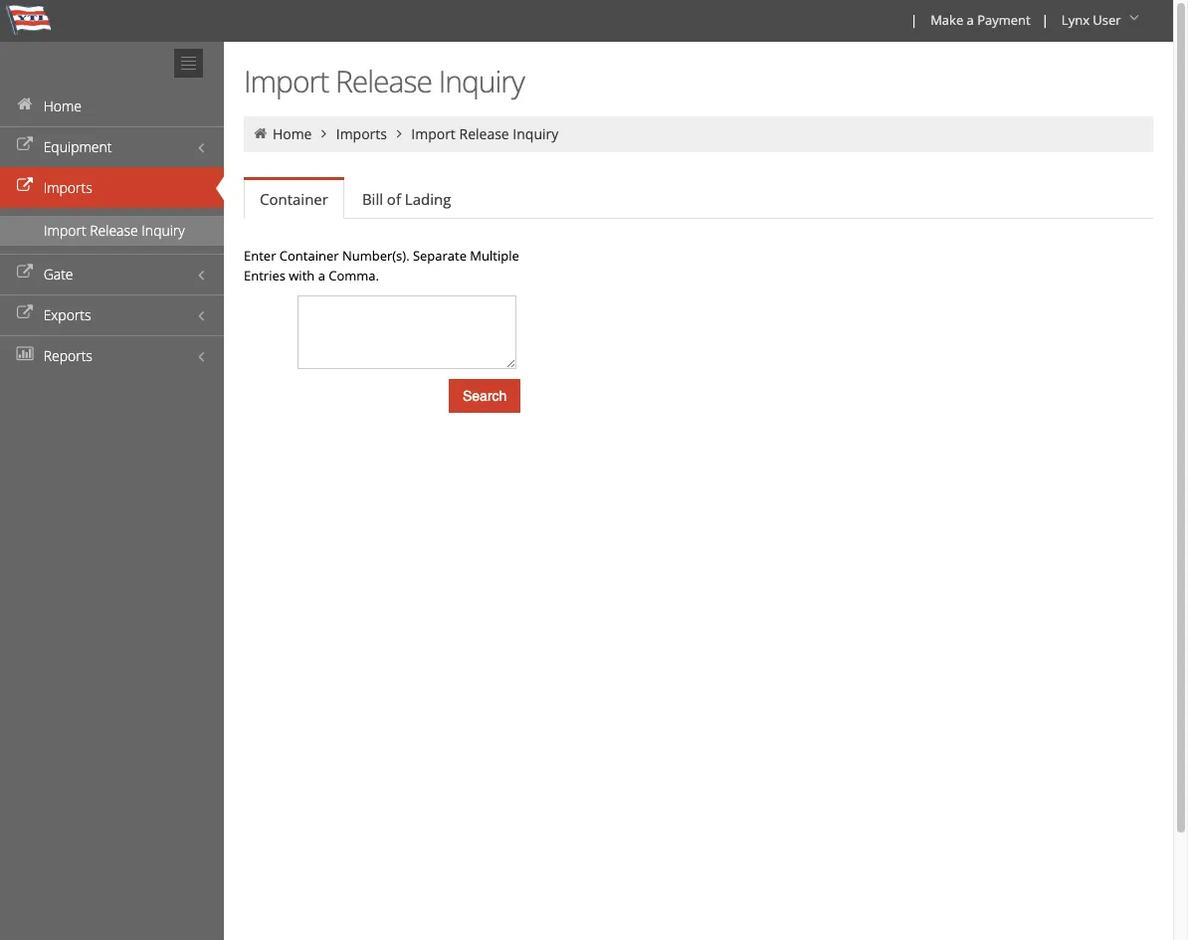 Task type: describe. For each thing, give the bounding box(es) containing it.
1 horizontal spatial home link
[[273, 124, 312, 143]]

0 vertical spatial import release inquiry
[[244, 61, 524, 102]]

gate link
[[0, 254, 224, 295]]

angle down image
[[1125, 11, 1145, 25]]

external link image for imports
[[15, 179, 35, 193]]

with
[[289, 267, 315, 285]]

1 horizontal spatial import
[[244, 61, 329, 102]]

lynx user link
[[1053, 0, 1152, 42]]

home image
[[252, 126, 269, 140]]

1 vertical spatial inquiry
[[513, 124, 559, 143]]

make a payment link
[[922, 0, 1038, 42]]

0 vertical spatial container
[[260, 189, 328, 209]]

import release inquiry for import release inquiry link to the bottom
[[44, 221, 185, 240]]

external link image for gate
[[15, 266, 35, 280]]

payment
[[978, 11, 1031, 29]]

entries
[[244, 267, 286, 285]]

search button
[[449, 379, 521, 413]]

0 vertical spatial import release inquiry link
[[411, 124, 559, 143]]

0 vertical spatial imports link
[[336, 124, 387, 143]]

release for the topmost import release inquiry link
[[459, 124, 509, 143]]

container inside the enter container number(s).  separate multiple entries with a comma.
[[280, 247, 339, 265]]

2 | from the left
[[1042, 11, 1049, 29]]

1 | from the left
[[911, 11, 918, 29]]

make
[[931, 11, 964, 29]]

import for the topmost import release inquiry link
[[411, 124, 456, 143]]

external link image for equipment
[[15, 138, 35, 152]]

comma.
[[329, 267, 379, 285]]

1 vertical spatial import release inquiry link
[[0, 216, 224, 246]]

1 horizontal spatial imports
[[336, 124, 387, 143]]

gate
[[43, 265, 73, 284]]

reports link
[[0, 335, 224, 376]]

lynx user
[[1062, 11, 1121, 29]]

a inside the enter container number(s).  separate multiple entries with a comma.
[[318, 267, 325, 285]]

0 vertical spatial release
[[335, 61, 432, 102]]

external link image for exports
[[15, 307, 35, 321]]

reports
[[43, 346, 92, 365]]

bill of lading
[[362, 189, 451, 209]]

0 vertical spatial a
[[967, 11, 974, 29]]

equipment link
[[0, 126, 224, 167]]



Task type: vqa. For each thing, say whether or not it's contained in the screenshot.
Start in the right of the page
no



Task type: locate. For each thing, give the bounding box(es) containing it.
import release inquiry
[[244, 61, 524, 102], [411, 124, 559, 143], [44, 221, 185, 240]]

0 horizontal spatial home
[[43, 97, 82, 115]]

0 horizontal spatial import
[[44, 221, 86, 240]]

enter container number(s).  separate multiple entries with a comma.
[[244, 247, 519, 285]]

home right home icon
[[273, 124, 312, 143]]

import up home icon
[[244, 61, 329, 102]]

external link image up bar chart icon on the top left
[[15, 307, 35, 321]]

1 vertical spatial container
[[280, 247, 339, 265]]

home link
[[0, 86, 224, 126], [273, 124, 312, 143]]

external link image
[[15, 138, 35, 152], [15, 266, 35, 280]]

external link image down home image
[[15, 138, 35, 152]]

import release inquiry link up gate link
[[0, 216, 224, 246]]

1 horizontal spatial release
[[335, 61, 432, 102]]

None text field
[[298, 296, 517, 369]]

0 vertical spatial imports
[[336, 124, 387, 143]]

0 vertical spatial external link image
[[15, 138, 35, 152]]

1 vertical spatial external link image
[[15, 307, 35, 321]]

1 external link image from the top
[[15, 138, 35, 152]]

1 external link image from the top
[[15, 179, 35, 193]]

import release inquiry for the topmost import release inquiry link
[[411, 124, 559, 143]]

release up angle right image
[[335, 61, 432, 102]]

2 horizontal spatial release
[[459, 124, 509, 143]]

1 horizontal spatial imports link
[[336, 124, 387, 143]]

container
[[260, 189, 328, 209], [280, 247, 339, 265]]

angle right image
[[391, 126, 408, 140]]

1 vertical spatial a
[[318, 267, 325, 285]]

2 external link image from the top
[[15, 307, 35, 321]]

0 vertical spatial import
[[244, 61, 329, 102]]

import up "gate"
[[44, 221, 86, 240]]

| left lynx
[[1042, 11, 1049, 29]]

import release inquiry right angle right image
[[411, 124, 559, 143]]

enter
[[244, 247, 276, 265]]

angle right image
[[315, 126, 333, 140]]

imports link
[[336, 124, 387, 143], [0, 167, 224, 208]]

home link up equipment
[[0, 86, 224, 126]]

1 horizontal spatial |
[[1042, 11, 1049, 29]]

0 horizontal spatial home link
[[0, 86, 224, 126]]

import for import release inquiry link to the bottom
[[44, 221, 86, 240]]

release right angle right image
[[459, 124, 509, 143]]

2 vertical spatial inquiry
[[142, 221, 185, 240]]

release up gate link
[[90, 221, 138, 240]]

lading
[[405, 189, 451, 209]]

bill of lading link
[[346, 179, 467, 219]]

a right 'make'
[[967, 11, 974, 29]]

equipment
[[43, 137, 112, 156]]

container up with
[[280, 247, 339, 265]]

external link image inside equipment link
[[15, 138, 35, 152]]

a right with
[[318, 267, 325, 285]]

exports
[[43, 306, 91, 325]]

import release inquiry up angle right image
[[244, 61, 524, 102]]

number(s).
[[342, 247, 410, 265]]

bill
[[362, 189, 383, 209]]

external link image inside exports link
[[15, 307, 35, 321]]

home image
[[15, 98, 35, 111]]

external link image
[[15, 179, 35, 193], [15, 307, 35, 321]]

user
[[1093, 11, 1121, 29]]

2 vertical spatial import release inquiry
[[44, 221, 185, 240]]

make a payment
[[931, 11, 1031, 29]]

0 vertical spatial external link image
[[15, 179, 35, 193]]

of
[[387, 189, 401, 209]]

multiple
[[470, 247, 519, 265]]

0 horizontal spatial a
[[318, 267, 325, 285]]

container link
[[244, 180, 344, 219]]

1 vertical spatial home
[[273, 124, 312, 143]]

home right home image
[[43, 97, 82, 115]]

import release inquiry up gate link
[[44, 221, 185, 240]]

0 horizontal spatial import release inquiry link
[[0, 216, 224, 246]]

home
[[43, 97, 82, 115], [273, 124, 312, 143]]

imports
[[336, 124, 387, 143], [43, 178, 92, 197]]

external link image left "gate"
[[15, 266, 35, 280]]

exports link
[[0, 295, 224, 335]]

0 horizontal spatial release
[[90, 221, 138, 240]]

import release inquiry link right angle right image
[[411, 124, 559, 143]]

1 horizontal spatial home
[[273, 124, 312, 143]]

1 vertical spatial imports
[[43, 178, 92, 197]]

a
[[967, 11, 974, 29], [318, 267, 325, 285]]

imports link down equipment
[[0, 167, 224, 208]]

external link image inside gate link
[[15, 266, 35, 280]]

1 vertical spatial external link image
[[15, 266, 35, 280]]

home link right home icon
[[273, 124, 312, 143]]

import right angle right image
[[411, 124, 456, 143]]

separate
[[413, 247, 467, 265]]

container up enter
[[260, 189, 328, 209]]

inquiry
[[439, 61, 524, 102], [513, 124, 559, 143], [142, 221, 185, 240]]

imports left angle right image
[[336, 124, 387, 143]]

1 horizontal spatial a
[[967, 11, 974, 29]]

0 horizontal spatial |
[[911, 11, 918, 29]]

0 horizontal spatial imports link
[[0, 167, 224, 208]]

1 vertical spatial import
[[411, 124, 456, 143]]

search
[[463, 388, 507, 404]]

imports link left angle right image
[[336, 124, 387, 143]]

release
[[335, 61, 432, 102], [459, 124, 509, 143], [90, 221, 138, 240]]

external link image down home image
[[15, 179, 35, 193]]

2 horizontal spatial import
[[411, 124, 456, 143]]

1 vertical spatial imports link
[[0, 167, 224, 208]]

imports down equipment
[[43, 178, 92, 197]]

1 vertical spatial release
[[459, 124, 509, 143]]

0 vertical spatial home
[[43, 97, 82, 115]]

2 vertical spatial import
[[44, 221, 86, 240]]

0 vertical spatial inquiry
[[439, 61, 524, 102]]

|
[[911, 11, 918, 29], [1042, 11, 1049, 29]]

lynx
[[1062, 11, 1090, 29]]

release for import release inquiry link to the bottom
[[90, 221, 138, 240]]

1 horizontal spatial import release inquiry link
[[411, 124, 559, 143]]

import
[[244, 61, 329, 102], [411, 124, 456, 143], [44, 221, 86, 240]]

1 vertical spatial import release inquiry
[[411, 124, 559, 143]]

2 external link image from the top
[[15, 266, 35, 280]]

bar chart image
[[15, 347, 35, 361]]

0 horizontal spatial imports
[[43, 178, 92, 197]]

import release inquiry link
[[411, 124, 559, 143], [0, 216, 224, 246]]

2 vertical spatial release
[[90, 221, 138, 240]]

| left 'make'
[[911, 11, 918, 29]]



